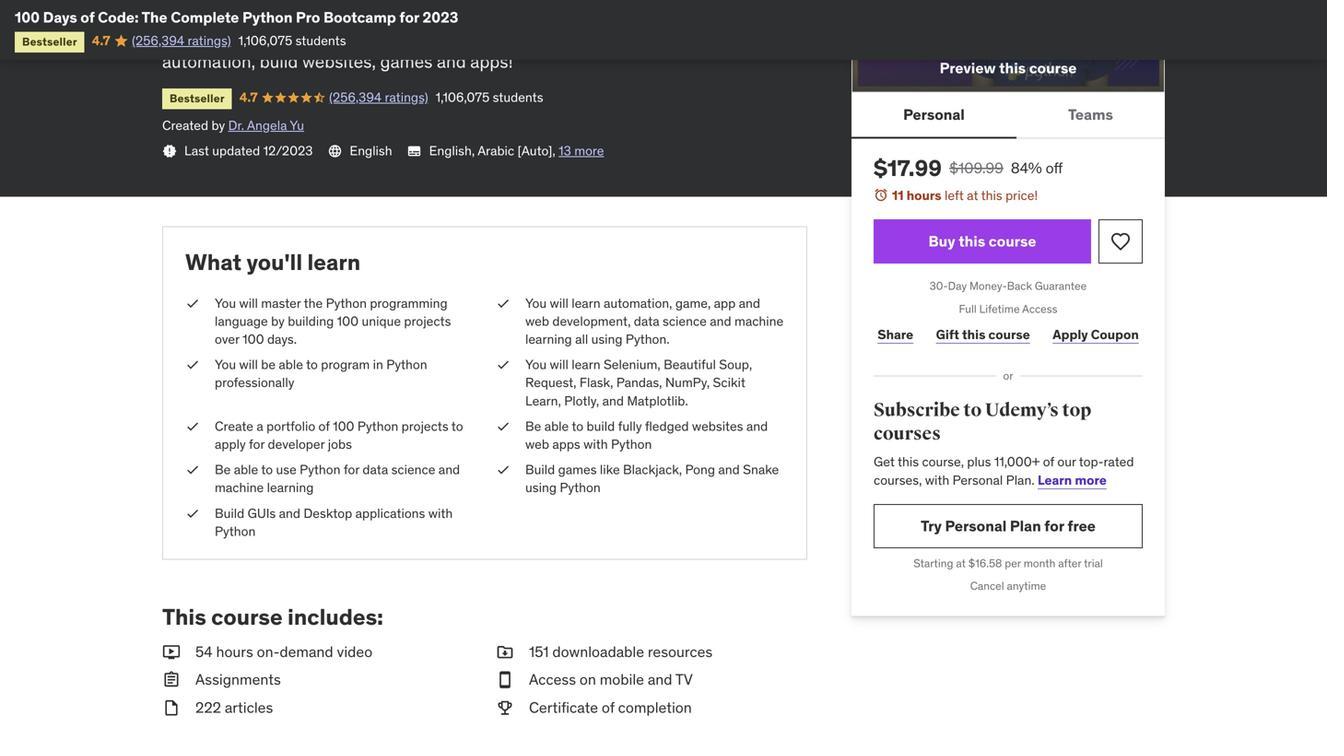 Task type: vqa. For each thing, say whether or not it's contained in the screenshot.
'friends'
no



Task type: locate. For each thing, give the bounding box(es) containing it.
in inside you will be able to program in python professionally
[[373, 356, 383, 373]]

1 vertical spatial automation,
[[604, 295, 673, 312]]

machine down 'app'
[[735, 313, 784, 330]]

with right applications
[[429, 505, 453, 522]]

0 horizontal spatial access
[[529, 670, 576, 689]]

build down apps
[[526, 462, 555, 478]]

this up the courses,
[[898, 454, 919, 470]]

1 horizontal spatial with
[[584, 436, 608, 453]]

with
[[584, 436, 608, 453], [926, 472, 950, 489], [429, 505, 453, 522]]

13 more button
[[559, 142, 604, 160]]

small image left certificate
[[496, 698, 514, 719]]

1 horizontal spatial 1,106,075 students
[[436, 89, 544, 106]]

to inside create a portfolio of 100 python projects to apply for developer jobs
[[452, 418, 463, 435]]

this right the "preview"
[[1000, 58, 1026, 77]]

will inside you will be able to program in python professionally
[[239, 356, 258, 373]]

1 vertical spatial be
[[215, 462, 231, 478]]

websites
[[692, 418, 744, 435]]

bootcamp
[[324, 8, 396, 27]]

python down unique
[[387, 356, 427, 373]]

0 vertical spatial (256,394 ratings)
[[132, 32, 231, 49]]

python inside the you will master the python programming language by building 100 unique projects over 100 days.
[[326, 295, 367, 312]]

this for buy
[[959, 232, 986, 251]]

create a portfolio of 100 python projects to apply for developer jobs
[[215, 418, 463, 453]]

13
[[559, 142, 571, 159]]

you inside the you will master the python programming language by building 100 unique projects over 100 days.
[[215, 295, 236, 312]]

1 vertical spatial personal
[[953, 472, 1003, 489]]

be inside the "be able to use python for data science and machine learning"
[[215, 462, 231, 478]]

learn,
[[526, 393, 561, 409]]

back
[[1008, 279, 1033, 293]]

1,106,075 students
[[238, 32, 346, 49], [436, 89, 544, 106]]

python down fully
[[611, 436, 652, 453]]

personal inside personal button
[[904, 105, 965, 124]]

to inside be able to build fully fledged websites and web apps with python
[[572, 418, 584, 435]]

hours right 11
[[907, 187, 942, 204]]

web left development,
[[526, 313, 549, 330]]

11,000+
[[995, 454, 1040, 470]]

1 vertical spatial using
[[526, 480, 557, 496]]

build left fully
[[587, 418, 615, 435]]

over
[[215, 331, 239, 348]]

web left apps
[[526, 436, 549, 453]]

downloadable
[[553, 642, 645, 661]]

small image
[[162, 642, 181, 663], [496, 670, 514, 691], [162, 698, 181, 719]]

0 horizontal spatial with
[[429, 505, 453, 522]]

1 vertical spatial science
[[391, 462, 436, 478]]

days. inside the master python by building 100 projects in 100 days. learn data science, automation, build websites, games and apps!
[[523, 26, 563, 48]]

what you'll learn
[[185, 249, 361, 276]]

the
[[304, 295, 323, 312]]

by left bootcamp
[[280, 26, 298, 48]]

(256,394 ratings) down "complete"
[[132, 32, 231, 49]]

12/2023
[[263, 142, 313, 159]]

1 horizontal spatial 1,106,075
[[436, 89, 490, 106]]

subscribe to udemy's top courses
[[874, 399, 1092, 445]]

2 vertical spatial learn
[[572, 356, 601, 373]]

projects
[[403, 26, 467, 48], [404, 313, 451, 330], [402, 418, 449, 435]]

0 horizontal spatial days.
[[267, 331, 297, 348]]

professionally
[[215, 375, 295, 391]]

automation, inside you will learn automation, game, app and web development, data science and machine learning all using python.
[[604, 295, 673, 312]]

science inside you will learn automation, game, app and web development, data science and machine learning all using python.
[[663, 313, 707, 330]]

small image for 54
[[162, 642, 181, 663]]

54
[[195, 642, 213, 661]]

1 web from the top
[[526, 313, 549, 330]]

students down apps!
[[493, 89, 544, 106]]

1 vertical spatial 1,106,075 students
[[436, 89, 544, 106]]

personal down the "preview"
[[904, 105, 965, 124]]

4.7 down code:
[[92, 32, 110, 49]]

development,
[[553, 313, 631, 330]]

with inside build guis and desktop applications with python
[[429, 505, 453, 522]]

0 vertical spatial able
[[279, 356, 303, 373]]

for inside create a portfolio of 100 python projects to apply for developer jobs
[[249, 436, 265, 453]]

1 vertical spatial games
[[558, 462, 597, 478]]

1 horizontal spatial learn
[[1038, 472, 1073, 489]]

by inside the you will master the python programming language by building 100 unique projects over 100 days.
[[271, 313, 285, 330]]

0 vertical spatial machine
[[735, 313, 784, 330]]

0 vertical spatial using
[[592, 331, 623, 348]]

1 vertical spatial (256,394 ratings)
[[329, 89, 428, 106]]

web inside you will learn automation, game, app and web development, data science and machine learning all using python.
[[526, 313, 549, 330]]

xsmall image for create a portfolio of 100 python projects to apply for developer jobs
[[185, 418, 200, 436]]

1 vertical spatial 4.7
[[239, 89, 258, 106]]

pandas,
[[617, 375, 662, 391]]

and inside be able to build fully fledged websites and web apps with python
[[747, 418, 768, 435]]

0 horizontal spatial hours
[[216, 642, 253, 661]]

will inside you will learn automation, game, app and web development, data science and machine learning all using python.
[[550, 295, 569, 312]]

building inside the you will master the python programming language by building 100 unique projects over 100 days.
[[288, 313, 334, 330]]

1 vertical spatial build
[[215, 505, 245, 522]]

top-
[[1079, 454, 1104, 470]]

anytime
[[1007, 579, 1047, 594]]

dr.
[[228, 117, 244, 134]]

will up language
[[239, 295, 258, 312]]

games down 2023
[[380, 50, 433, 72]]

learn up the the
[[307, 249, 361, 276]]

will for you will be able to program in python professionally
[[239, 356, 258, 373]]

0 horizontal spatial 1,106,075 students
[[238, 32, 346, 49]]

small image left on
[[496, 670, 514, 691]]

2 vertical spatial with
[[429, 505, 453, 522]]

automation, down the master
[[162, 50, 256, 72]]

course up teams
[[1030, 58, 1077, 77]]

ratings) up closed captions image
[[385, 89, 428, 106]]

0 vertical spatial more
[[575, 142, 604, 159]]

you inside 'you will learn selenium, beautiful soup, request, flask, pandas, numpy, scikit learn, plotly, and matplotlib.'
[[526, 356, 547, 373]]

1 vertical spatial small image
[[496, 670, 514, 691]]

completion
[[618, 699, 692, 717]]

access down back
[[1023, 302, 1058, 316]]

1,106,075 students down pro
[[238, 32, 346, 49]]

1 horizontal spatial days.
[[523, 26, 563, 48]]

using
[[592, 331, 623, 348], [526, 480, 557, 496]]

master
[[261, 295, 301, 312]]

course up back
[[989, 232, 1037, 251]]

build for build guis and desktop applications with python
[[215, 505, 245, 522]]

1 vertical spatial days.
[[267, 331, 297, 348]]

in for 100
[[471, 26, 485, 48]]

build inside build guis and desktop applications with python
[[215, 505, 245, 522]]

request,
[[526, 375, 577, 391]]

1 vertical spatial bestseller
[[170, 91, 225, 106]]

apps
[[553, 436, 581, 453]]

learning left the all
[[526, 331, 572, 348]]

1 vertical spatial data
[[634, 313, 660, 330]]

python down jobs
[[300, 462, 341, 478]]

projects inside create a portfolio of 100 python projects to apply for developer jobs
[[402, 418, 449, 435]]

xsmall image for last updated 12/2023
[[162, 144, 177, 159]]

will up professionally
[[239, 356, 258, 373]]

data up python.
[[634, 313, 660, 330]]

projects inside the master python by building 100 projects in 100 days. learn data science, automation, build websites, games and apps!
[[403, 26, 467, 48]]

be inside be able to build fully fledged websites and web apps with python
[[526, 418, 542, 435]]

1 vertical spatial web
[[526, 436, 549, 453]]

learn more
[[1038, 472, 1107, 489]]

by down master
[[271, 313, 285, 330]]

be for be able to use python for data science and machine learning
[[215, 462, 231, 478]]

preview this course
[[940, 58, 1077, 77]]

with up like
[[584, 436, 608, 453]]

python inside the "be able to use python for data science and machine learning"
[[300, 462, 341, 478]]

money-
[[970, 279, 1008, 293]]

in inside the master python by building 100 projects in 100 days. learn data science, automation, build websites, games and apps!
[[471, 26, 485, 48]]

science up applications
[[391, 462, 436, 478]]

udemy's
[[986, 399, 1059, 422]]

python down like
[[560, 480, 601, 496]]

personal inside get this course, plus 11,000+ of our top-rated courses, with personal plan.
[[953, 472, 1003, 489]]

learn up development,
[[572, 295, 601, 312]]

english
[[350, 142, 392, 159]]

0 vertical spatial 4.7
[[92, 32, 110, 49]]

151 downloadable resources
[[529, 642, 713, 661]]

1 vertical spatial 1,106,075
[[436, 89, 490, 106]]

python right the the
[[326, 295, 367, 312]]

0 vertical spatial hours
[[907, 187, 942, 204]]

science
[[663, 313, 707, 330], [391, 462, 436, 478]]

this right gift
[[963, 327, 986, 343]]

100 up jobs
[[333, 418, 355, 435]]

bestseller
[[22, 34, 77, 49], [170, 91, 225, 106]]

more down top-
[[1075, 472, 1107, 489]]

science,
[[655, 26, 719, 48]]

course for preview this course
[[1030, 58, 1077, 77]]

data up applications
[[363, 462, 388, 478]]

trial
[[1084, 556, 1103, 571]]

for down jobs
[[344, 462, 360, 478]]

11
[[893, 187, 904, 204]]

2 vertical spatial small image
[[496, 698, 514, 719]]

use
[[276, 462, 297, 478]]

hours for 11
[[907, 187, 942, 204]]

this for gift
[[963, 327, 986, 343]]

you inside you will learn automation, game, app and web development, data science and machine learning all using python.
[[526, 295, 547, 312]]

build
[[526, 462, 555, 478], [215, 505, 245, 522]]

with down course,
[[926, 472, 950, 489]]

this
[[1000, 58, 1026, 77], [982, 187, 1003, 204], [959, 232, 986, 251], [963, 327, 986, 343], [898, 454, 919, 470]]

small image down this
[[162, 670, 181, 691]]

course language image
[[328, 144, 342, 159]]

projects inside the you will master the python programming language by building 100 unique projects over 100 days.
[[404, 313, 451, 330]]

numpy,
[[666, 375, 710, 391]]

0 vertical spatial students
[[296, 32, 346, 49]]

this
[[162, 603, 206, 631]]

1 horizontal spatial science
[[663, 313, 707, 330]]

this right buy at the right of the page
[[959, 232, 986, 251]]

you will master the python programming language by building 100 unique projects over 100 days.
[[215, 295, 451, 348]]

bestseller down days
[[22, 34, 77, 49]]

0 horizontal spatial in
[[373, 356, 383, 373]]

2 vertical spatial small image
[[162, 698, 181, 719]]

1,106,075 down apps!
[[436, 89, 490, 106]]

1,106,075 down 100 days of code: the complete python pro bootcamp for 2023
[[238, 32, 292, 49]]

access up certificate
[[529, 670, 576, 689]]

1 vertical spatial learn
[[572, 295, 601, 312]]

bestseller up the created
[[170, 91, 225, 106]]

starting
[[914, 556, 954, 571]]

(256,394 ratings) down 'websites,'
[[329, 89, 428, 106]]

games
[[380, 50, 433, 72], [558, 462, 597, 478]]

like
[[600, 462, 620, 478]]

0 vertical spatial small image
[[162, 642, 181, 663]]

pong
[[686, 462, 716, 478]]

able
[[279, 356, 303, 373], [545, 418, 569, 435], [234, 462, 258, 478]]

in up apps!
[[471, 26, 485, 48]]

0 vertical spatial data
[[616, 26, 651, 48]]

0 vertical spatial build
[[526, 462, 555, 478]]

1 horizontal spatial able
[[279, 356, 303, 373]]

learn inside 'you will learn selenium, beautiful soup, request, flask, pandas, numpy, scikit learn, plotly, and matplotlib.'
[[572, 356, 601, 373]]

with inside be able to build fully fledged websites and web apps with python
[[584, 436, 608, 453]]

xsmall image for build guis and desktop applications with python
[[185, 505, 200, 523]]

0 vertical spatial personal
[[904, 105, 965, 124]]

100 inside create a portfolio of 100 python projects to apply for developer jobs
[[333, 418, 355, 435]]

2 vertical spatial projects
[[402, 418, 449, 435]]

personal button
[[852, 93, 1017, 137]]

0 horizontal spatial be
[[215, 462, 231, 478]]

for down a
[[249, 436, 265, 453]]

data inside the master python by building 100 projects in 100 days. learn data science, automation, build websites, games and apps!
[[616, 26, 651, 48]]

apply coupon button
[[1049, 317, 1143, 354]]

science down game,
[[663, 313, 707, 330]]

game,
[[676, 295, 711, 312]]

course
[[1030, 58, 1077, 77], [989, 232, 1037, 251], [989, 327, 1031, 343], [211, 603, 283, 631]]

days
[[43, 8, 77, 27]]

0 horizontal spatial ratings)
[[188, 32, 231, 49]]

able right be
[[279, 356, 303, 373]]

0 horizontal spatial machine
[[215, 480, 264, 496]]

and inside build games like blackjack, pong and snake using python
[[719, 462, 740, 478]]

0 vertical spatial access
[[1023, 302, 1058, 316]]

1 horizontal spatial using
[[592, 331, 623, 348]]

small image left 151
[[496, 642, 514, 663]]

2 horizontal spatial with
[[926, 472, 950, 489]]

1 horizontal spatial (256,394
[[329, 89, 382, 106]]

small image left 222
[[162, 698, 181, 719]]

will up request,
[[550, 356, 569, 373]]

of left our
[[1044, 454, 1055, 470]]

machine up guis
[[215, 480, 264, 496]]

0 vertical spatial projects
[[403, 26, 467, 48]]

you will be able to program in python professionally
[[215, 356, 427, 391]]

4.7 up dr.
[[239, 89, 258, 106]]

1 horizontal spatial access
[[1023, 302, 1058, 316]]

in right program
[[373, 356, 383, 373]]

this for get
[[898, 454, 919, 470]]

1 vertical spatial learning
[[267, 480, 314, 496]]

build for build games like blackjack, pong and snake using python
[[526, 462, 555, 478]]

0 horizontal spatial able
[[234, 462, 258, 478]]

science inside the "be able to use python for data science and machine learning"
[[391, 462, 436, 478]]

scikit
[[713, 375, 746, 391]]

be down learn,
[[526, 418, 542, 435]]

hours
[[907, 187, 942, 204], [216, 642, 253, 661]]

learn for you will learn automation, game, app and web development, data science and machine learning all using python.
[[572, 295, 601, 312]]

will up development,
[[550, 295, 569, 312]]

at inside the starting at $16.58 per month after trial cancel anytime
[[956, 556, 966, 571]]

will for you will learn selenium, beautiful soup, request, flask, pandas, numpy, scikit learn, plotly, and matplotlib.
[[550, 356, 569, 373]]

0 horizontal spatial science
[[391, 462, 436, 478]]

learn up flask,
[[572, 356, 601, 373]]

by left dr.
[[212, 117, 225, 134]]

starting at $16.58 per month after trial cancel anytime
[[914, 556, 1103, 594]]

1 vertical spatial ratings)
[[385, 89, 428, 106]]

python inside build guis and desktop applications with python
[[215, 523, 256, 540]]

0 vertical spatial be
[[526, 418, 542, 435]]

xsmall image for be able to use python for data science and machine learning
[[185, 461, 200, 479]]

with inside get this course, plus 11,000+ of our top-rated courses, with personal plan.
[[926, 472, 950, 489]]

automation,
[[162, 50, 256, 72], [604, 295, 673, 312]]

tv
[[676, 670, 693, 689]]

0 horizontal spatial learning
[[267, 480, 314, 496]]

1 vertical spatial at
[[956, 556, 966, 571]]

data inside the "be able to use python for data science and machine learning"
[[363, 462, 388, 478]]

and inside 'you will learn selenium, beautiful soup, request, flask, pandas, numpy, scikit learn, plotly, and matplotlib.'
[[603, 393, 624, 409]]

build left guis
[[215, 505, 245, 522]]

more right 13
[[575, 142, 604, 159]]

xsmall image
[[162, 144, 177, 159], [496, 356, 511, 374], [496, 418, 511, 436], [496, 461, 511, 479], [185, 505, 200, 523]]

learn
[[567, 26, 612, 48], [1038, 472, 1073, 489]]

automation, inside the master python by building 100 projects in 100 days. learn data science, automation, build websites, games and apps!
[[162, 50, 256, 72]]

wishlist image
[[1110, 231, 1132, 253]]

1 horizontal spatial learning
[[526, 331, 572, 348]]

python inside be able to build fully fledged websites and web apps with python
[[611, 436, 652, 453]]

at right left
[[967, 187, 979, 204]]

small image for certificate of completion
[[496, 698, 514, 719]]

0 horizontal spatial more
[[575, 142, 604, 159]]

at left $16.58
[[956, 556, 966, 571]]

1 horizontal spatial build
[[587, 418, 615, 435]]

xsmall image for you will master the python programming language by building 100 unique projects over 100 days.
[[185, 294, 200, 313]]

1 vertical spatial access
[[529, 670, 576, 689]]

small image for access
[[496, 670, 514, 691]]

0 horizontal spatial at
[[956, 556, 966, 571]]

personal down the plus in the bottom right of the page
[[953, 472, 1003, 489]]

will inside 'you will learn selenium, beautiful soup, request, flask, pandas, numpy, scikit learn, plotly, and matplotlib.'
[[550, 356, 569, 373]]

able down apply
[[234, 462, 258, 478]]

100 up 'websites,'
[[370, 26, 399, 48]]

will for you will learn automation, game, app and web development, data science and machine learning all using python.
[[550, 295, 569, 312]]

of up jobs
[[319, 418, 330, 435]]

python left pro
[[242, 8, 293, 27]]

1 vertical spatial in
[[373, 356, 383, 373]]

0 horizontal spatial bestseller
[[22, 34, 77, 49]]

python up the "be able to use python for data science and machine learning" in the left of the page
[[358, 418, 399, 435]]

tab list
[[852, 93, 1165, 139]]

coupon
[[1091, 327, 1139, 343]]

(256,394 down the
[[132, 32, 184, 49]]

you
[[215, 295, 236, 312], [526, 295, 547, 312], [215, 356, 236, 373], [526, 356, 547, 373]]

data left science, at the top
[[616, 26, 651, 48]]

1 vertical spatial small image
[[162, 670, 181, 691]]

you for you will be able to program in python professionally
[[215, 356, 236, 373]]

using down apps
[[526, 480, 557, 496]]

automation, up python.
[[604, 295, 673, 312]]

ratings) down "complete"
[[188, 32, 231, 49]]

machine inside you will learn automation, game, app and web development, data science and machine learning all using python.
[[735, 313, 784, 330]]

this inside get this course, plus 11,000+ of our top-rated courses, with personal plan.
[[898, 454, 919, 470]]

apply
[[1053, 327, 1089, 343]]

build inside build games like blackjack, pong and snake using python
[[526, 462, 555, 478]]

created
[[162, 117, 208, 134]]

able for be able to build fully fledged websites and web apps with python
[[545, 418, 569, 435]]

on
[[580, 670, 596, 689]]

for
[[400, 8, 419, 27], [249, 436, 265, 453], [344, 462, 360, 478], [1045, 517, 1065, 536]]

xsmall image
[[185, 294, 200, 313], [496, 294, 511, 313], [185, 356, 200, 374], [185, 418, 200, 436], [185, 461, 200, 479]]

students down pro
[[296, 32, 346, 49]]

pro
[[296, 8, 320, 27]]

xsmall image for build games like blackjack, pong and snake using python
[[496, 461, 511, 479]]

using inside you will learn automation, game, app and web development, data science and machine learning all using python.
[[592, 331, 623, 348]]

hours up assignments
[[216, 642, 253, 661]]

0 vertical spatial in
[[471, 26, 485, 48]]

with for to
[[584, 436, 608, 453]]

small image for assignments
[[162, 670, 181, 691]]

try personal plan for free
[[921, 517, 1096, 536]]

2 vertical spatial able
[[234, 462, 258, 478]]

(256,394 down 'websites,'
[[329, 89, 382, 106]]

you for you will learn selenium, beautiful soup, request, flask, pandas, numpy, scikit learn, plotly, and matplotlib.
[[526, 356, 547, 373]]

small image
[[496, 642, 514, 663], [162, 670, 181, 691], [496, 698, 514, 719]]

able inside be able to build fully fledged websites and web apps with python
[[545, 418, 569, 435]]

using down development,
[[592, 331, 623, 348]]

learn inside you will learn automation, game, app and web development, data science and machine learning all using python.
[[572, 295, 601, 312]]

python inside you will be able to program in python professionally
[[387, 356, 427, 373]]

in for python
[[373, 356, 383, 373]]

developer
[[268, 436, 325, 453]]

0 horizontal spatial automation,
[[162, 50, 256, 72]]

you inside you will be able to program in python professionally
[[215, 356, 236, 373]]

xsmall image for you will be able to program in python professionally
[[185, 356, 200, 374]]

0 horizontal spatial games
[[380, 50, 433, 72]]

0 vertical spatial learning
[[526, 331, 572, 348]]

python down guis
[[215, 523, 256, 540]]

be able to use python for data science and machine learning
[[215, 462, 460, 496]]

beautiful
[[664, 356, 716, 373]]

1 horizontal spatial automation,
[[604, 295, 673, 312]]

1 horizontal spatial students
[[493, 89, 544, 106]]

1 horizontal spatial build
[[526, 462, 555, 478]]

games down apps
[[558, 462, 597, 478]]

python inside create a portfolio of 100 python projects to apply for developer jobs
[[358, 418, 399, 435]]

0 vertical spatial science
[[663, 313, 707, 330]]

course down lifetime at the top right of page
[[989, 327, 1031, 343]]

1 vertical spatial machine
[[215, 480, 264, 496]]

1 horizontal spatial be
[[526, 418, 542, 435]]

able inside the "be able to use python for data science and machine learning"
[[234, 462, 258, 478]]

1 horizontal spatial hours
[[907, 187, 942, 204]]

build down pro
[[260, 50, 298, 72]]

all
[[575, 331, 588, 348]]

2 web from the top
[[526, 436, 549, 453]]

0 vertical spatial learn
[[307, 249, 361, 276]]

0 vertical spatial with
[[584, 436, 608, 453]]

machine inside the "be able to use python for data science and machine learning"
[[215, 480, 264, 496]]

1 vertical spatial build
[[587, 418, 615, 435]]

will inside the you will master the python programming language by building 100 unique projects over 100 days.
[[239, 295, 258, 312]]

courses,
[[874, 472, 922, 489]]

by inside the master python by building 100 projects in 100 days. learn data science, automation, build websites, games and apps!
[[280, 26, 298, 48]]

access inside 30-day money-back guarantee full lifetime access
[[1023, 302, 1058, 316]]

1 horizontal spatial 4.7
[[239, 89, 258, 106]]

personal up $16.58
[[946, 517, 1007, 536]]

to inside you will be able to program in python professionally
[[306, 356, 318, 373]]

flask,
[[580, 375, 614, 391]]

0 vertical spatial web
[[526, 313, 549, 330]]

a
[[257, 418, 263, 435]]

this left price!
[[982, 187, 1003, 204]]



Task type: describe. For each thing, give the bounding box(es) containing it.
0 vertical spatial 1,106,075 students
[[238, 32, 346, 49]]

python inside the master python by building 100 projects in 100 days. learn data science, automation, build websites, games and apps!
[[220, 26, 276, 48]]

$17.99 $109.99 84% off
[[874, 154, 1063, 182]]

gift this course link
[[933, 317, 1035, 354]]

1 vertical spatial learn
[[1038, 472, 1073, 489]]

get this course, plus 11,000+ of our top-rated courses, with personal plan.
[[874, 454, 1134, 489]]

plus
[[968, 454, 992, 470]]

apps!
[[470, 50, 513, 72]]

54 hours on-demand video
[[195, 642, 373, 661]]

learning inside the "be able to use python for data science and machine learning"
[[267, 480, 314, 496]]

angela
[[247, 117, 287, 134]]

be
[[261, 356, 276, 373]]

you for you will master the python programming language by building 100 unique projects over 100 days.
[[215, 295, 236, 312]]

games inside the master python by building 100 projects in 100 days. learn data science, automation, build websites, games and apps!
[[380, 50, 433, 72]]

small image for 222
[[162, 698, 181, 719]]

and inside the "be able to use python for data science and machine learning"
[[439, 462, 460, 478]]

learn more link
[[1038, 472, 1107, 489]]

0 horizontal spatial (256,394 ratings)
[[132, 32, 231, 49]]

what
[[185, 249, 242, 276]]

small image for 151 downloadable resources
[[496, 642, 514, 663]]

fully
[[618, 418, 642, 435]]

tab list containing personal
[[852, 93, 1165, 139]]

build inside the master python by building 100 projects in 100 days. learn data science, automation, build websites, games and apps!
[[260, 50, 298, 72]]

web inside be able to build fully fledged websites and web apps with python
[[526, 436, 549, 453]]

to inside the "be able to use python for data science and machine learning"
[[261, 462, 273, 478]]

course for gift this course
[[989, 327, 1031, 343]]

this for preview
[[1000, 58, 1026, 77]]

master python by building 100 projects in 100 days. learn data science, automation, build websites, games and apps!
[[162, 26, 719, 72]]

rated
[[1104, 454, 1134, 470]]

1 horizontal spatial bestseller
[[170, 91, 225, 106]]

plotly,
[[565, 393, 600, 409]]

plan.
[[1007, 472, 1035, 489]]

for left free
[[1045, 517, 1065, 536]]

resources
[[648, 642, 713, 661]]

snake
[[743, 462, 779, 478]]

learn for you will learn selenium, beautiful soup, request, flask, pandas, numpy, scikit learn, plotly, and matplotlib.
[[572, 356, 601, 373]]

100 down language
[[243, 331, 264, 348]]

jobs
[[328, 436, 352, 453]]

code:
[[98, 8, 139, 27]]

articles
[[225, 699, 273, 717]]

share button
[[874, 317, 918, 354]]

unique
[[362, 313, 401, 330]]

create
[[215, 418, 254, 435]]

you'll
[[247, 249, 303, 276]]

xsmall image for be able to build fully fledged websites and web apps with python
[[496, 418, 511, 436]]

for inside the "be able to use python for data science and machine learning"
[[344, 462, 360, 478]]

portfolio
[[267, 418, 315, 435]]

1 horizontal spatial at
[[967, 187, 979, 204]]

guarantee
[[1035, 279, 1087, 293]]

data inside you will learn automation, game, app and web development, data science and machine learning all using python.
[[634, 313, 660, 330]]

will for you will master the python programming language by building 100 unique projects over 100 days.
[[239, 295, 258, 312]]

last updated 12/2023
[[184, 142, 313, 159]]

teams button
[[1017, 93, 1165, 137]]

video
[[337, 642, 373, 661]]

python inside build games like blackjack, pong and snake using python
[[560, 480, 601, 496]]

be for be able to build fully fledged websites and web apps with python
[[526, 418, 542, 435]]

11 hours left at this price!
[[893, 187, 1038, 204]]

,
[[553, 142, 556, 159]]

includes:
[[288, 603, 384, 631]]

xsmall image for you will learn automation, game, app and web development, data science and machine learning all using python.
[[496, 294, 511, 313]]

you for you will learn automation, game, app and web development, data science and machine learning all using python.
[[526, 295, 547, 312]]

subscribe
[[874, 399, 960, 422]]

$16.58
[[969, 556, 1003, 571]]

price!
[[1006, 187, 1038, 204]]

share
[[878, 327, 914, 343]]

apply
[[215, 436, 246, 453]]

able inside you will be able to program in python professionally
[[279, 356, 303, 373]]

learning inside you will learn automation, game, app and web development, data science and machine learning all using python.
[[526, 331, 572, 348]]

buy
[[929, 232, 956, 251]]

and inside build guis and desktop applications with python
[[279, 505, 301, 522]]

python.
[[626, 331, 670, 348]]

personal inside try personal plan for free link
[[946, 517, 1007, 536]]

1 vertical spatial students
[[493, 89, 544, 106]]

programming
[[370, 295, 448, 312]]

last
[[184, 142, 209, 159]]

get
[[874, 454, 895, 470]]

0 horizontal spatial students
[[296, 32, 346, 49]]

soup,
[[719, 356, 753, 373]]

mobile
[[600, 670, 644, 689]]

151
[[529, 642, 549, 661]]

dr. angela yu link
[[228, 117, 304, 134]]

[auto]
[[518, 142, 553, 159]]

100 left unique
[[337, 313, 359, 330]]

updated
[[212, 142, 260, 159]]

building inside the master python by building 100 projects in 100 days. learn data science, automation, build websites, games and apps!
[[303, 26, 365, 48]]

of inside create a portfolio of 100 python projects to apply for developer jobs
[[319, 418, 330, 435]]

this course includes:
[[162, 603, 384, 631]]

per
[[1005, 556, 1021, 571]]

using inside build games like blackjack, pong and snake using python
[[526, 480, 557, 496]]

try
[[921, 517, 942, 536]]

program
[[321, 356, 370, 373]]

for left 2023
[[400, 8, 419, 27]]

1 vertical spatial by
[[212, 117, 225, 134]]

0 vertical spatial bestseller
[[22, 34, 77, 49]]

course up on-
[[211, 603, 283, 631]]

gift this course
[[936, 327, 1031, 343]]

certificate
[[529, 699, 598, 717]]

84%
[[1011, 159, 1043, 177]]

assignments
[[195, 670, 281, 689]]

days. inside the you will master the python programming language by building 100 unique projects over 100 days.
[[267, 331, 297, 348]]

course for buy this course
[[989, 232, 1037, 251]]

and inside the master python by building 100 projects in 100 days. learn data science, automation, build websites, games and apps!
[[437, 50, 466, 72]]

on-
[[257, 642, 280, 661]]

the
[[142, 8, 167, 27]]

apply coupon
[[1053, 327, 1139, 343]]

learn inside the master python by building 100 projects in 100 days. learn data science, automation, build websites, games and apps!
[[567, 26, 612, 48]]

1 horizontal spatial ratings)
[[385, 89, 428, 106]]

preview
[[940, 58, 996, 77]]

0 vertical spatial ratings)
[[188, 32, 231, 49]]

you will learn automation, game, app and web development, data science and machine learning all using python.
[[526, 295, 784, 348]]

alarm image
[[874, 188, 889, 202]]

of down access on mobile and tv
[[602, 699, 615, 717]]

222 articles
[[195, 699, 273, 717]]

with for course,
[[926, 472, 950, 489]]

able for be able to use python for data science and machine learning
[[234, 462, 258, 478]]

free
[[1068, 517, 1096, 536]]

0 vertical spatial (256,394
[[132, 32, 184, 49]]

xsmall image for you will learn selenium, beautiful soup, request, flask, pandas, numpy, scikit learn, plotly, and matplotlib.
[[496, 356, 511, 374]]

hours for 54
[[216, 642, 253, 661]]

$17.99
[[874, 154, 942, 182]]

100 left days
[[15, 8, 40, 27]]

blackjack,
[[623, 462, 682, 478]]

1 vertical spatial more
[[1075, 472, 1107, 489]]

you will learn selenium, beautiful soup, request, flask, pandas, numpy, scikit learn, plotly, and matplotlib.
[[526, 356, 753, 409]]

0 horizontal spatial 4.7
[[92, 32, 110, 49]]

demand
[[280, 642, 333, 661]]

fledged
[[645, 418, 689, 435]]

of inside get this course, plus 11,000+ of our top-rated courses, with personal plan.
[[1044, 454, 1055, 470]]

30-
[[930, 279, 948, 293]]

100 up apps!
[[489, 26, 519, 48]]

access on mobile and tv
[[529, 670, 693, 689]]

buy this course
[[929, 232, 1037, 251]]

100 days of code: the complete python pro bootcamp for 2023
[[15, 8, 459, 27]]

learn for what you'll learn
[[307, 249, 361, 276]]

of right days
[[80, 8, 95, 27]]

1 vertical spatial (256,394
[[329, 89, 382, 106]]

to inside subscribe to udemy's top courses
[[964, 399, 982, 422]]

0 horizontal spatial 1,106,075
[[238, 32, 292, 49]]

build inside be able to build fully fledged websites and web apps with python
[[587, 418, 615, 435]]

30-day money-back guarantee full lifetime access
[[930, 279, 1087, 316]]

closed captions image
[[407, 144, 422, 158]]

games inside build games like blackjack, pong and snake using python
[[558, 462, 597, 478]]

plan
[[1010, 517, 1042, 536]]



